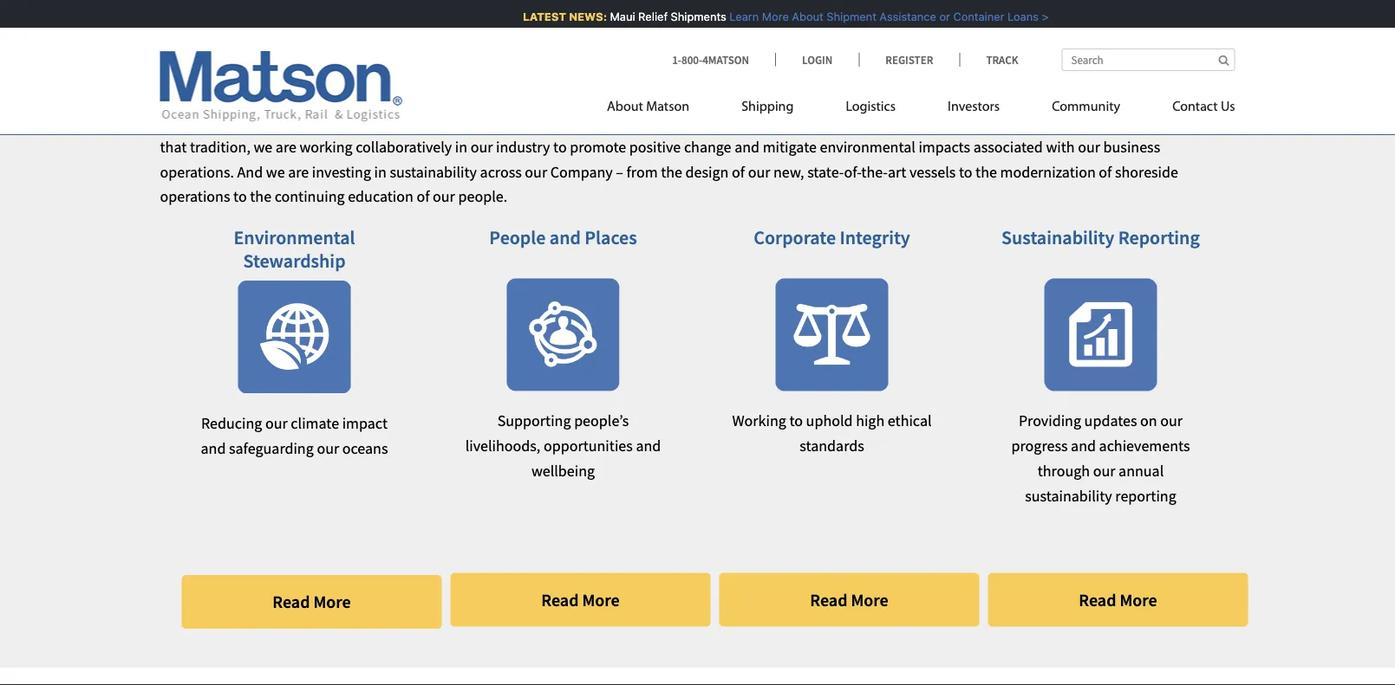 Task type: describe. For each thing, give the bounding box(es) containing it.
achievements
[[1099, 436, 1190, 456]]

art
[[888, 162, 906, 181]]

more for people and places
[[582, 590, 620, 611]]

login
[[802, 52, 833, 67]]

community link
[[1026, 91, 1146, 127]]

1 horizontal spatial about
[[787, 10, 819, 23]]

oceans
[[342, 439, 388, 458]]

environmental inside matson's core values include being an industry leader in environmental stewardship and contributing positively to the communities in which we live and work. these values are fundamental to achieving our
[[524, 20, 620, 39]]

all
[[957, 45, 973, 64]]

track
[[986, 52, 1018, 67]]

our down integrity.
[[1078, 137, 1100, 157]]

change
[[684, 137, 731, 157]]

being inside the over our long history, we have served as an essential lifeline to island and remote economies throughout the pacific. we have built a reputation for our deep commitment to environmental stewardship, being a trusted and reliable employer and community partner, and operating our business with integrity. in keeping with that tradition, we are working collaboratively in our industry to promote positive change and mitigate environmental impacts associated with our business operations. and we are investing in sustainability across our company – from the design of our new, state-of-the-art vessels to the modernization of shoreside operations to the continuing education of our people.
[[450, 112, 486, 132]]

latest news: maui relief shipments learn more about shipment assistance or container loans >
[[518, 10, 1044, 23]]

anyone –
[[661, 45, 719, 64]]

read more for integrity
[[810, 590, 889, 611]]

working to uphold high ethical standards
[[732, 411, 932, 456]]

served
[[359, 87, 403, 107]]

better
[[585, 45, 625, 64]]

of left shoreside
[[1099, 162, 1112, 181]]

sustainability inside providing updates on our progress and achievements through our annual sustainability reporting
[[1025, 486, 1112, 506]]

register
[[886, 52, 933, 67]]

shipping
[[742, 100, 794, 114]]

of-
[[844, 162, 861, 181]]

mitigate
[[763, 137, 817, 157]]

of right design
[[732, 162, 745, 181]]

live
[[1093, 20, 1116, 39]]

new,
[[773, 162, 804, 181]]

high
[[856, 411, 885, 431]]

we right and
[[266, 162, 285, 181]]

we up and
[[254, 137, 272, 157]]

read for reporting
[[1079, 590, 1116, 611]]

2 horizontal spatial environmental
[[820, 137, 916, 157]]

with up modernization
[[1046, 137, 1075, 157]]

login link
[[775, 52, 859, 67]]

in left >
[[1013, 20, 1026, 39]]

read more for reporting
[[1079, 590, 1157, 611]]

impact
[[342, 414, 388, 433]]

the up partner,
[[841, 87, 862, 107]]

our up impacts
[[951, 112, 973, 132]]

fundamental
[[229, 45, 313, 64]]

industry inside matson's core values include being an industry leader in environmental stewardship and contributing positively to the communities in which we live and work. these values are fundamental to achieving our
[[407, 20, 461, 39]]

stakeholders.
[[1018, 45, 1105, 64]]

our up the commitment
[[194, 87, 216, 107]]

in up move
[[509, 20, 521, 39]]

of right education at the top left
[[417, 187, 430, 206]]

the inside matson's core values include being an industry leader in environmental stewardship and contributing positively to the communities in which we live and work. these values are fundamental to achieving our
[[900, 20, 922, 39]]

logistics
[[846, 100, 896, 114]]

to left all
[[941, 45, 954, 64]]

contact us
[[1172, 100, 1235, 114]]

operating
[[885, 112, 948, 132]]

about inside top menu navigation
[[607, 100, 643, 114]]

freight
[[539, 45, 582, 64]]

matson
[[646, 100, 689, 114]]

our left people.
[[433, 187, 455, 206]]

associated
[[973, 137, 1043, 157]]

loans
[[1003, 10, 1034, 23]]

modernization
[[1000, 162, 1096, 181]]

about matson link
[[607, 91, 716, 127]]

supporting people's livelihoods, opportunities and wellbeing
[[465, 411, 661, 481]]

over
[[160, 87, 191, 107]]

sustainability inside the over our long history, we have served as an essential lifeline to island and remote economies throughout the pacific. we have built a reputation for our deep commitment to environmental stewardship, being a trusted and reliable employer and community partner, and operating our business with integrity. in keeping with that tradition, we are working collaboratively in our industry to promote positive change and mitigate environmental impacts associated with our business operations. and we are investing in sustainability across our company – from the design of our new, state-of-the-art vessels to the modernization of shoreside operations to the continuing education of our people.
[[390, 162, 477, 181]]

stewardship,
[[363, 112, 446, 132]]

safeguarding
[[229, 439, 314, 458]]

reliable
[[579, 112, 628, 132]]

remote
[[639, 87, 686, 107]]

read more link for reporting
[[988, 574, 1248, 627]]

and down "island"
[[550, 112, 575, 132]]

history,
[[251, 87, 300, 107]]

term
[[868, 45, 899, 64]]

stewardship
[[623, 20, 702, 39]]

2 have from the left
[[938, 87, 970, 107]]

education
[[348, 187, 413, 206]]

and right live
[[1119, 20, 1144, 39]]

deep
[[1136, 87, 1169, 107]]

the right from
[[661, 162, 682, 181]]

people's
[[574, 411, 629, 431]]

leader
[[464, 20, 505, 39]]

more for sustainability reporting
[[1120, 590, 1157, 611]]

the down and
[[250, 187, 271, 206]]

1-800-4matson link
[[672, 52, 775, 67]]

contact us link
[[1146, 91, 1235, 127]]

island
[[568, 87, 608, 107]]

investors
[[948, 100, 1000, 114]]

to down the contributing
[[750, 45, 764, 64]]

our right the on
[[1160, 411, 1183, 431]]

with down reputation
[[1036, 112, 1065, 132]]

ethical
[[888, 411, 932, 431]]

to down include
[[316, 45, 329, 64]]

we inside matson's core values include being an industry leader in environmental stewardship and contributing positively to the communities in which we live and work. these values are fundamental to achieving our
[[1071, 20, 1090, 39]]

report icon image
[[1044, 279, 1157, 391]]

people
[[489, 226, 546, 250]]

for
[[1089, 87, 1107, 107]]

shipping link
[[716, 91, 820, 127]]

news:
[[564, 10, 603, 23]]

through
[[1038, 461, 1090, 481]]

1-
[[672, 52, 682, 67]]

more for environmental stewardship
[[313, 592, 351, 614]]

community
[[724, 112, 799, 132]]

1-800-4matson
[[672, 52, 749, 67]]

which
[[1029, 20, 1068, 39]]

reputation
[[1017, 87, 1086, 107]]

in up education at the top left
[[374, 162, 387, 181]]

as
[[406, 87, 421, 107]]

assistance
[[875, 10, 932, 23]]

achieving
[[333, 45, 395, 64]]

industry inside the over our long history, we have served as an essential lifeline to island and remote economies throughout the pacific. we have built a reputation for our deep commitment to environmental stewardship, being a trusted and reliable employer and community partner, and operating our business with integrity. in keeping with that tradition, we are working collaboratively in our industry to promote positive change and mitigate environmental impacts associated with our business operations. and we are investing in sustainability across our company – from the design of our new, state-of-the-art vessels to the modernization of shoreside operations to the continuing education of our people.
[[496, 137, 550, 157]]

are inside matson's core values include being an industry leader in environmental stewardship and contributing positively to the communities in which we live and work. these values are fundamental to achieving our
[[205, 45, 226, 64]]

investing
[[312, 162, 371, 181]]

continuing
[[275, 187, 345, 206]]

reducing
[[201, 414, 262, 433]]

our down climate
[[317, 439, 339, 458]]

– to move freight better than anyone – and to delivering long-term value to all of our stakeholders.
[[472, 45, 1105, 64]]

from
[[627, 162, 658, 181]]

integrity
[[840, 226, 910, 250]]

positive
[[629, 137, 681, 157]]

employer
[[631, 112, 693, 132]]

our right for
[[1110, 87, 1133, 107]]

these
[[1187, 20, 1226, 39]]

and left places
[[550, 226, 581, 250]]

design
[[686, 162, 729, 181]]

progress
[[1011, 436, 1068, 456]]

to left "island"
[[552, 87, 565, 107]]



Task type: locate. For each thing, give the bounding box(es) containing it.
read more link for and
[[450, 574, 711, 627]]

lifeline
[[504, 87, 549, 107]]

long-
[[835, 45, 868, 64]]

sustainability reporting
[[1002, 226, 1200, 250]]

relief
[[634, 10, 663, 23]]

register link
[[859, 52, 959, 67]]

tradition,
[[190, 137, 250, 157]]

commitment
[[160, 112, 245, 132]]

our inside matson's core values include being an industry leader in environmental stewardship and contributing positively to the communities in which we live and work. these values are fundamental to achieving our
[[398, 45, 421, 64]]

track link
[[959, 52, 1018, 67]]

and down community
[[735, 137, 760, 157]]

and up change
[[696, 112, 721, 132]]

0 vertical spatial a
[[1006, 87, 1014, 107]]

move
[[500, 45, 536, 64]]

partner,
[[802, 112, 853, 132]]

read more for stewardship
[[273, 592, 351, 614]]

1 horizontal spatial environmental
[[524, 20, 620, 39]]

learn more about shipment assistance or container loans > link
[[725, 10, 1044, 23]]

container
[[949, 10, 1000, 23]]

environmental up freight
[[524, 20, 620, 39]]

communities
[[925, 20, 1010, 39]]

us
[[1221, 100, 1235, 114]]

and inside the reducing our climate impact and safeguarding our oceans
[[201, 439, 226, 458]]

read more link for stewardship
[[182, 576, 442, 630]]

1 vertical spatial business
[[1103, 137, 1160, 157]]

impacts
[[919, 137, 970, 157]]

0 horizontal spatial environmental
[[264, 112, 360, 132]]

of
[[976, 45, 989, 64], [732, 162, 745, 181], [1099, 162, 1112, 181], [417, 187, 430, 206]]

1 vertical spatial a
[[489, 112, 497, 132]]

with right the keeping
[[1200, 112, 1229, 132]]

delivering
[[767, 45, 832, 64]]

shipments
[[666, 10, 722, 23]]

values up fundamental
[[251, 20, 293, 39]]

1 vertical spatial values
[[160, 45, 202, 64]]

1 vertical spatial are
[[276, 137, 296, 157]]

read
[[541, 590, 579, 611], [810, 590, 848, 611], [1079, 590, 1116, 611], [273, 592, 310, 614]]

0 horizontal spatial industry
[[407, 20, 461, 39]]

annual
[[1119, 461, 1164, 481]]

1 vertical spatial being
[[450, 112, 486, 132]]

we right history,
[[303, 87, 322, 107]]

1 have from the left
[[325, 87, 356, 107]]

are left "working"
[[276, 137, 296, 157]]

updates
[[1084, 411, 1137, 431]]

industry left 'leader'
[[407, 20, 461, 39]]

4matson
[[703, 52, 749, 67]]

0 vertical spatial values
[[251, 20, 293, 39]]

1 vertical spatial about
[[607, 100, 643, 114]]

read more link for integrity
[[719, 574, 979, 627]]

corporate
[[754, 226, 836, 250]]

our right all
[[992, 45, 1015, 64]]

are
[[205, 45, 226, 64], [276, 137, 296, 157], [288, 162, 309, 181]]

0 vertical spatial business
[[976, 112, 1033, 132]]

have right we
[[938, 87, 970, 107]]

operations.
[[160, 162, 234, 181]]

and up 1-800-4matson link
[[705, 20, 730, 39]]

with
[[1036, 112, 1065, 132], [1200, 112, 1229, 132], [1046, 137, 1075, 157]]

across
[[480, 162, 522, 181]]

our up as
[[398, 45, 421, 64]]

our up across
[[471, 137, 493, 157]]

2 vertical spatial environmental
[[820, 137, 916, 157]]

vessels
[[909, 162, 956, 181]]

and inside providing updates on our progress and achievements through our annual sustainability reporting
[[1071, 436, 1096, 456]]

logistics link
[[820, 91, 922, 127]]

0 horizontal spatial have
[[325, 87, 356, 107]]

0 horizontal spatial about
[[607, 100, 643, 114]]

0 vertical spatial environmental
[[524, 20, 620, 39]]

matson's core values include being an industry leader in environmental stewardship and contributing positively to the communities in which we live and work. these values are fundamental to achieving our
[[160, 20, 1226, 64]]

1 vertical spatial sustainability
[[1025, 486, 1112, 506]]

collaboratively
[[356, 137, 452, 157]]

1 horizontal spatial values
[[251, 20, 293, 39]]

state-
[[807, 162, 844, 181]]

a right built
[[1006, 87, 1014, 107]]

sustainability down 'collaboratively' at the top left of the page
[[390, 162, 477, 181]]

an right as
[[424, 87, 440, 107]]

are down core
[[205, 45, 226, 64]]

uphold
[[806, 411, 853, 431]]

business up associated
[[976, 112, 1033, 132]]

0 vertical spatial being
[[348, 20, 384, 39]]

being inside matson's core values include being an industry leader in environmental stewardship and contributing positively to the communities in which we live and work. these values are fundamental to achieving our
[[348, 20, 384, 39]]

0 horizontal spatial an
[[387, 20, 404, 39]]

our up safeguarding
[[265, 414, 288, 433]]

wellbeing
[[531, 461, 595, 481]]

None search field
[[1062, 49, 1235, 71]]

the-
[[861, 162, 888, 181]]

standards
[[800, 436, 864, 456]]

providing updates on our progress and achievements through our annual sustainability reporting
[[1011, 411, 1190, 506]]

and down reducing
[[201, 439, 226, 458]]

1 horizontal spatial have
[[938, 87, 970, 107]]

over our long history, we have served as an essential lifeline to island and remote economies throughout the pacific. we have built a reputation for our deep commitment to environmental stewardship, being a trusted and reliable employer and community partner, and operating our business with integrity. in keeping with that tradition, we are working collaboratively in our industry to promote positive change and mitigate environmental impacts associated with our business operations. and we are investing in sustainability across our company – from the design of our new, state-of-the-art vessels to the modernization of shoreside operations to the continuing education of our people.
[[160, 87, 1229, 206]]

search image
[[1219, 54, 1229, 65]]

0 vertical spatial are
[[205, 45, 226, 64]]

environmental up the-
[[820, 137, 916, 157]]

and up reliable
[[611, 87, 636, 107]]

to down long at the left of the page
[[248, 112, 261, 132]]

an
[[387, 20, 404, 39], [424, 87, 440, 107]]

include
[[296, 20, 345, 39]]

our left new, at top right
[[748, 162, 770, 181]]

read more for and
[[541, 590, 620, 611]]

being up the achieving
[[348, 20, 384, 39]]

1 horizontal spatial a
[[1006, 87, 1014, 107]]

environmental
[[524, 20, 620, 39], [264, 112, 360, 132], [820, 137, 916, 157]]

economies
[[689, 87, 760, 107]]

2 vertical spatial are
[[288, 162, 309, 181]]

livelihoods,
[[465, 436, 540, 456]]

0 horizontal spatial being
[[348, 20, 384, 39]]

reporting
[[1118, 226, 1200, 250]]

being down the essential
[[450, 112, 486, 132]]

work.
[[1147, 20, 1184, 39]]

environmental
[[234, 226, 355, 250]]

are up continuing
[[288, 162, 309, 181]]

1 horizontal spatial industry
[[496, 137, 550, 157]]

in down the essential
[[455, 137, 467, 157]]

1 horizontal spatial being
[[450, 112, 486, 132]]

to inside working to uphold high ethical standards
[[789, 411, 803, 431]]

a left trusted at the left of the page
[[489, 112, 497, 132]]

we left live
[[1071, 20, 1090, 39]]

read for and
[[541, 590, 579, 611]]

environmental stewardship
[[234, 226, 355, 273]]

an inside the over our long history, we have served as an essential lifeline to island and remote economies throughout the pacific. we have built a reputation for our deep commitment to environmental stewardship, being a trusted and reliable employer and community partner, and operating our business with integrity. in keeping with that tradition, we are working collaboratively in our industry to promote positive change and mitigate environmental impacts associated with our business operations. and we are investing in sustainability across our company – from the design of our new, state-of-the-art vessels to the modernization of shoreside operations to the continuing education of our people.
[[424, 87, 440, 107]]

core
[[220, 20, 248, 39]]

latest
[[518, 10, 562, 23]]

the up 'value'
[[900, 20, 922, 39]]

and up through
[[1071, 436, 1096, 456]]

industry down trusted at the left of the page
[[496, 137, 550, 157]]

of right all
[[976, 45, 989, 64]]

to up company
[[553, 137, 567, 157]]

1 vertical spatial environmental
[[264, 112, 360, 132]]

to down impacts
[[959, 162, 972, 181]]

have left served
[[325, 87, 356, 107]]

on
[[1140, 411, 1157, 431]]

more for corporate integrity
[[851, 590, 889, 611]]

than
[[628, 45, 658, 64]]

corporate integrity
[[754, 226, 910, 250]]

1 horizontal spatial an
[[424, 87, 440, 107]]

stewardship
[[243, 249, 346, 273]]

1 vertical spatial an
[[424, 87, 440, 107]]

0 vertical spatial sustainability
[[390, 162, 477, 181]]

>
[[1037, 10, 1044, 23]]

– to
[[474, 45, 497, 64]]

being
[[348, 20, 384, 39], [450, 112, 486, 132]]

about
[[787, 10, 819, 23], [607, 100, 643, 114]]

shoreside
[[1115, 162, 1178, 181]]

and right opportunities
[[636, 436, 661, 456]]

1 vertical spatial industry
[[496, 137, 550, 157]]

the down associated
[[976, 162, 997, 181]]

to down and
[[233, 187, 247, 206]]

in
[[1130, 112, 1142, 132]]

our right across
[[525, 162, 547, 181]]

0 vertical spatial industry
[[407, 20, 461, 39]]

0 horizontal spatial business
[[976, 112, 1033, 132]]

values
[[251, 20, 293, 39], [160, 45, 202, 64]]

business down the in
[[1103, 137, 1160, 157]]

sustainability down through
[[1025, 486, 1112, 506]]

read for integrity
[[810, 590, 848, 611]]

community
[[1052, 100, 1120, 114]]

we
[[1071, 20, 1090, 39], [303, 87, 322, 107], [254, 137, 272, 157], [266, 162, 285, 181]]

our
[[398, 45, 421, 64], [992, 45, 1015, 64], [194, 87, 216, 107], [1110, 87, 1133, 107], [951, 112, 973, 132], [471, 137, 493, 157], [1078, 137, 1100, 157], [525, 162, 547, 181], [748, 162, 770, 181], [433, 187, 455, 206], [1160, 411, 1183, 431], [265, 414, 288, 433], [317, 439, 339, 458], [1093, 461, 1116, 481]]

read for stewardship
[[273, 592, 310, 614]]

0 horizontal spatial values
[[160, 45, 202, 64]]

an up the achieving
[[387, 20, 404, 39]]

0 vertical spatial about
[[787, 10, 819, 23]]

providing
[[1019, 411, 1081, 431]]

read more link
[[450, 574, 711, 627], [719, 574, 979, 627], [988, 574, 1248, 627], [182, 576, 442, 630]]

and inside supporting people's livelihoods, opportunities and wellbeing
[[636, 436, 661, 456]]

contributing
[[734, 20, 815, 39]]

reporting
[[1115, 486, 1176, 506]]

Search search field
[[1062, 49, 1235, 71]]

to up term
[[884, 20, 897, 39]]

and down pacific.
[[857, 112, 882, 132]]

matson's
[[160, 20, 217, 39]]

top menu navigation
[[607, 91, 1235, 127]]

shipment
[[822, 10, 872, 23]]

0 horizontal spatial sustainability
[[390, 162, 477, 181]]

working
[[732, 411, 786, 431]]

people.
[[458, 187, 507, 206]]

to left uphold in the right of the page
[[789, 411, 803, 431]]

1 horizontal spatial business
[[1103, 137, 1160, 157]]

blue matson logo with ocean, shipping, truck, rail and logistics written beneath it. image
[[160, 51, 403, 122]]

environmental up "working"
[[264, 112, 360, 132]]

an inside matson's core values include being an industry leader in environmental stewardship and contributing positively to the communities in which we live and work. these values are fundamental to achieving our
[[387, 20, 404, 39]]

1 horizontal spatial sustainability
[[1025, 486, 1112, 506]]

company
[[550, 162, 613, 181]]

opportunities
[[544, 436, 633, 456]]

and down the learn
[[722, 45, 747, 64]]

value
[[903, 45, 938, 64]]

values down matson's
[[160, 45, 202, 64]]

0 horizontal spatial a
[[489, 112, 497, 132]]

throughout
[[763, 87, 838, 107]]

0 vertical spatial an
[[387, 20, 404, 39]]

our left annual
[[1093, 461, 1116, 481]]



Task type: vqa. For each thing, say whether or not it's contained in the screenshot.
change
yes



